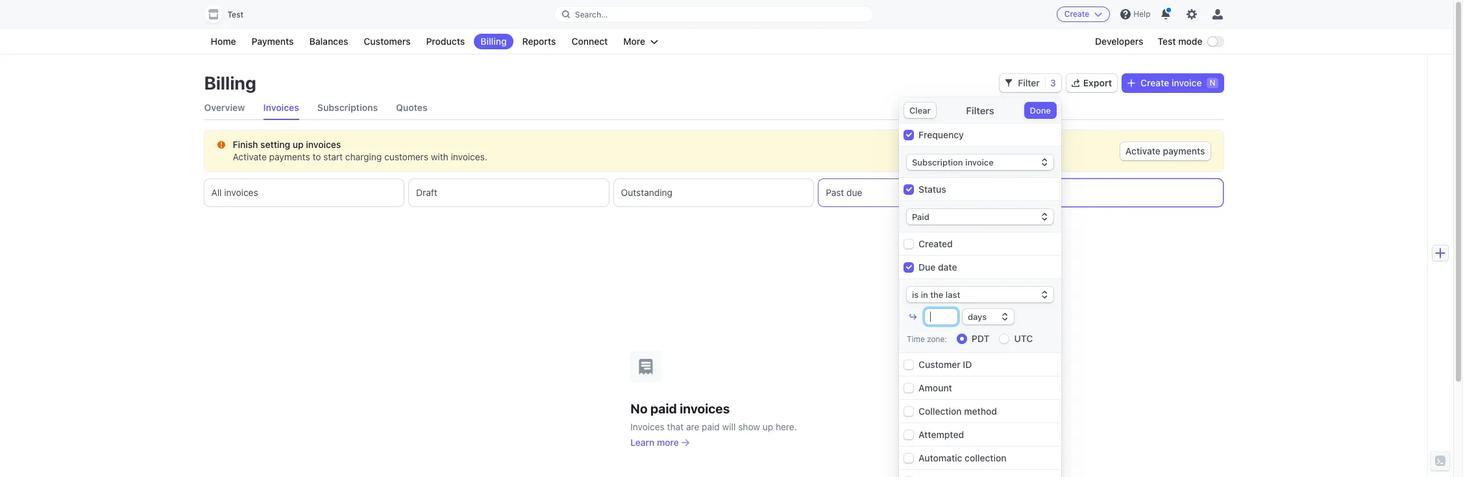 Task type: describe. For each thing, give the bounding box(es) containing it.
finish
[[233, 139, 258, 150]]

0 horizontal spatial billing
[[204, 72, 256, 93]]

export button
[[1066, 74, 1117, 92]]

finish setting up invoices activate payments to start charging customers with invoices.
[[233, 139, 487, 162]]

1 horizontal spatial svg image
[[1128, 79, 1135, 87]]

past due button
[[819, 179, 1018, 206]]

zone:
[[927, 334, 947, 344]]

due date
[[919, 262, 957, 273]]

here.
[[776, 421, 797, 432]]

more button
[[617, 34, 665, 49]]

attempted
[[919, 429, 964, 440]]

customer id
[[919, 359, 972, 370]]

more
[[657, 437, 679, 448]]

0 vertical spatial paid
[[650, 401, 677, 416]]

svg image
[[1005, 79, 1013, 87]]

to
[[313, 151, 321, 162]]

0 vertical spatial billing
[[481, 36, 507, 47]]

draft button
[[409, 179, 609, 206]]

due
[[847, 187, 862, 198]]

id
[[963, 359, 972, 370]]

due
[[919, 262, 936, 273]]

outstanding button
[[614, 179, 814, 206]]

start
[[323, 151, 343, 162]]

past due
[[826, 187, 862, 198]]

activate payments
[[1126, 145, 1205, 156]]

mode
[[1178, 36, 1203, 47]]

subscriptions
[[317, 102, 378, 113]]

export
[[1083, 77, 1112, 88]]

1 horizontal spatial activate
[[1126, 145, 1161, 156]]

pdt
[[972, 333, 990, 344]]

are
[[686, 421, 699, 432]]

home
[[211, 36, 236, 47]]

customers
[[384, 151, 428, 162]]

1 horizontal spatial payments
[[1163, 145, 1205, 156]]

clear button
[[904, 103, 936, 118]]

time zone:
[[907, 334, 947, 344]]

billing link
[[474, 34, 513, 49]]

status
[[919, 184, 946, 195]]

search…
[[575, 9, 608, 19]]

tab list containing all invoices
[[204, 179, 1223, 206]]

outstanding
[[621, 187, 673, 198]]

1 horizontal spatial paid
[[702, 421, 720, 432]]

connect link
[[565, 34, 614, 49]]

payments link
[[245, 34, 300, 49]]

learn
[[630, 437, 655, 448]]

more
[[623, 36, 645, 47]]

payments
[[252, 36, 294, 47]]

invoices for invoices that are paid will show up here.
[[630, 421, 665, 432]]

collection
[[965, 452, 1007, 464]]

up inside "finish setting up invoices activate payments to start charging customers with invoices."
[[293, 139, 304, 150]]

that
[[667, 421, 684, 432]]

amount
[[919, 382, 952, 393]]

setting
[[260, 139, 290, 150]]

draft
[[416, 187, 437, 198]]

past
[[826, 187, 844, 198]]

collection
[[919, 406, 962, 417]]

balances link
[[303, 34, 355, 49]]

Search… text field
[[554, 6, 873, 22]]

all invoices button
[[204, 179, 404, 206]]

products link
[[420, 34, 471, 49]]

filter
[[1018, 77, 1040, 88]]

payments inside "finish setting up invoices activate payments to start charging customers with invoices."
[[269, 151, 310, 162]]

tab list containing overview
[[204, 96, 1223, 120]]

paid
[[1031, 187, 1050, 198]]

invoices that are paid will show up here.
[[630, 421, 797, 432]]

all
[[211, 187, 222, 198]]

invoice
[[1172, 77, 1202, 88]]

invoices link
[[263, 96, 299, 119]]

developers link
[[1089, 34, 1150, 49]]

developers
[[1095, 36, 1144, 47]]

1 vertical spatial up
[[763, 421, 773, 432]]

products
[[426, 36, 465, 47]]

filters
[[966, 105, 994, 116]]



Task type: locate. For each thing, give the bounding box(es) containing it.
n
[[1210, 78, 1216, 88]]

0 vertical spatial invoices
[[263, 102, 299, 113]]

quotes link
[[396, 96, 428, 119]]

1 vertical spatial invoices
[[224, 187, 258, 198]]

0 horizontal spatial invoices
[[224, 187, 258, 198]]

date
[[938, 262, 957, 273]]

paid button
[[1024, 179, 1223, 206]]

overview link
[[204, 96, 245, 119]]

done
[[1030, 105, 1051, 116]]

0 horizontal spatial invoices
[[263, 102, 299, 113]]

1 horizontal spatial create
[[1141, 77, 1169, 88]]

activate
[[1126, 145, 1161, 156], [233, 151, 267, 162]]

0 horizontal spatial up
[[293, 139, 304, 150]]

test button
[[204, 5, 256, 23]]

billing up overview
[[204, 72, 256, 93]]

3
[[1050, 77, 1056, 88]]

0 horizontal spatial paid
[[650, 401, 677, 416]]

activate inside "finish setting up invoices activate payments to start charging customers with invoices."
[[233, 151, 267, 162]]

0 vertical spatial invoices
[[306, 139, 341, 150]]

0 vertical spatial create
[[1064, 9, 1090, 19]]

paid up that
[[650, 401, 677, 416]]

create up developers link
[[1064, 9, 1090, 19]]

with
[[431, 151, 448, 162]]

1 vertical spatial create
[[1141, 77, 1169, 88]]

help button
[[1115, 4, 1156, 25]]

create inside button
[[1064, 9, 1090, 19]]

0 vertical spatial svg image
[[1128, 79, 1135, 87]]

notifications image
[[1161, 9, 1171, 19]]

test for test
[[228, 10, 243, 19]]

Search… search field
[[554, 6, 873, 22]]

invoices.
[[451, 151, 487, 162]]

2 vertical spatial invoices
[[680, 401, 730, 416]]

invoices inside button
[[224, 187, 258, 198]]

0 horizontal spatial test
[[228, 10, 243, 19]]

1 vertical spatial tab list
[[204, 179, 1223, 206]]

learn more
[[630, 437, 679, 448]]

reports link
[[516, 34, 562, 49]]

quotes
[[396, 102, 428, 113]]

test left mode on the right top of the page
[[1158, 36, 1176, 47]]

test up the home
[[228, 10, 243, 19]]

help
[[1134, 9, 1151, 19]]

activate down the finish
[[233, 151, 267, 162]]

test for test mode
[[1158, 36, 1176, 47]]

create invoice
[[1141, 77, 1202, 88]]

1 horizontal spatial invoices
[[630, 421, 665, 432]]

1 horizontal spatial up
[[763, 421, 773, 432]]

invoices up to
[[306, 139, 341, 150]]

svg image
[[1128, 79, 1135, 87], [217, 141, 225, 149]]

frequency
[[919, 129, 964, 140]]

0 vertical spatial tab list
[[204, 96, 1223, 120]]

1 vertical spatial svg image
[[217, 141, 225, 149]]

invoices right all
[[224, 187, 258, 198]]

activate payments link
[[1120, 142, 1210, 160]]

created
[[919, 238, 953, 249]]

1 vertical spatial test
[[1158, 36, 1176, 47]]

invoices up the setting
[[263, 102, 299, 113]]

0 horizontal spatial payments
[[269, 151, 310, 162]]

svg image left the finish
[[217, 141, 225, 149]]

subscriptions link
[[317, 96, 378, 119]]

collection method
[[919, 406, 997, 417]]

customers link
[[357, 34, 417, 49]]

home link
[[204, 34, 243, 49]]

None number field
[[925, 309, 958, 325]]

customers
[[364, 36, 411, 47]]

0 horizontal spatial create
[[1064, 9, 1090, 19]]

up right the setting
[[293, 139, 304, 150]]

automatic collection
[[919, 452, 1007, 464]]

balances
[[309, 36, 348, 47]]

0 vertical spatial up
[[293, 139, 304, 150]]

up left here.
[[763, 421, 773, 432]]

paid right are on the bottom of page
[[702, 421, 720, 432]]

customer
[[919, 359, 961, 370]]

1 vertical spatial paid
[[702, 421, 720, 432]]

2 horizontal spatial invoices
[[680, 401, 730, 416]]

all invoices
[[211, 187, 258, 198]]

0 vertical spatial test
[[228, 10, 243, 19]]

create for create invoice
[[1141, 77, 1169, 88]]

overview
[[204, 102, 245, 113]]

create left invoice
[[1141, 77, 1169, 88]]

tab list
[[204, 96, 1223, 120], [204, 179, 1223, 206]]

1 horizontal spatial test
[[1158, 36, 1176, 47]]

will
[[722, 421, 736, 432]]

2 tab list from the top
[[204, 179, 1223, 206]]

invoices up invoices that are paid will show up here.
[[680, 401, 730, 416]]

learn more link
[[630, 436, 689, 449]]

activate up paid button
[[1126, 145, 1161, 156]]

connect
[[572, 36, 608, 47]]

billing left reports
[[481, 36, 507, 47]]

create button
[[1057, 6, 1110, 22]]

test mode
[[1158, 36, 1203, 47]]

test
[[228, 10, 243, 19], [1158, 36, 1176, 47]]

invoices for invoices
[[263, 102, 299, 113]]

time
[[907, 334, 925, 344]]

clear
[[909, 105, 931, 116]]

no paid invoices
[[630, 401, 730, 416]]

charging
[[345, 151, 382, 162]]

invoices inside "finish setting up invoices activate payments to start charging customers with invoices."
[[306, 139, 341, 150]]

create for create
[[1064, 9, 1090, 19]]

method
[[964, 406, 997, 417]]

no
[[630, 401, 648, 416]]

1 vertical spatial invoices
[[630, 421, 665, 432]]

1 horizontal spatial invoices
[[306, 139, 341, 150]]

invoices
[[306, 139, 341, 150], [224, 187, 258, 198], [680, 401, 730, 416]]

1 tab list from the top
[[204, 96, 1223, 120]]

automatic
[[919, 452, 962, 464]]

billing
[[481, 36, 507, 47], [204, 72, 256, 93]]

invoices up 'learn' on the bottom of page
[[630, 421, 665, 432]]

utc
[[1014, 333, 1033, 344]]

show
[[738, 421, 760, 432]]

svg image right the "export"
[[1128, 79, 1135, 87]]

up
[[293, 139, 304, 150], [763, 421, 773, 432]]

1 vertical spatial billing
[[204, 72, 256, 93]]

0 horizontal spatial svg image
[[217, 141, 225, 149]]

invoices
[[263, 102, 299, 113], [630, 421, 665, 432]]

test inside button
[[228, 10, 243, 19]]

1 horizontal spatial billing
[[481, 36, 507, 47]]

done button
[[1025, 103, 1056, 118]]

0 horizontal spatial activate
[[233, 151, 267, 162]]



Task type: vqa. For each thing, say whether or not it's contained in the screenshot.
'svg' image related to Add a test customer
no



